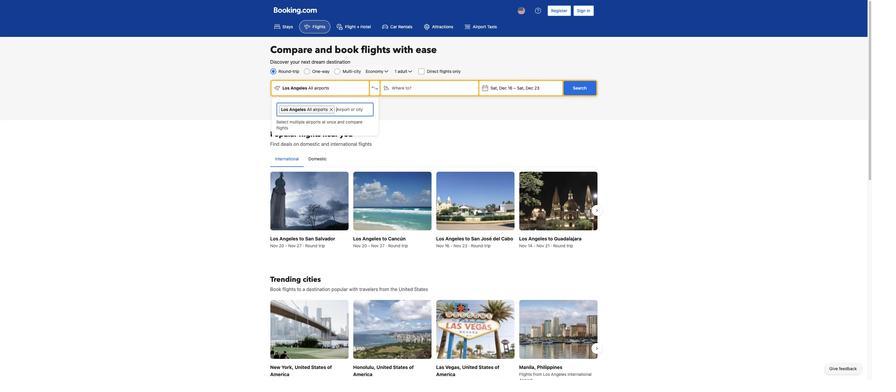 Task type: vqa. For each thing, say whether or not it's contained in the screenshot.
Sat,
yes



Task type: describe. For each thing, give the bounding box(es) containing it.
manila,
[[519, 364, 536, 370]]

the
[[391, 287, 398, 292]]

airports inside select multiple airports at once and compare flights
[[306, 119, 321, 124]]

salvador
[[315, 236, 335, 241]]

las
[[436, 364, 444, 370]]

round inside los angeles to cancún nov 20 - nov 27 · round trip
[[388, 243, 401, 248]]

1
[[395, 69, 397, 74]]

1 vertical spatial los angeles all airports
[[281, 107, 328, 112]]

of for las vegas, united states of america
[[495, 364, 500, 370]]

3 nov from the left
[[353, 243, 361, 248]]

1 vertical spatial all
[[307, 107, 312, 112]]

manila, philippines image
[[519, 300, 598, 359]]

book
[[335, 43, 359, 57]]

popular flights near you find deals on domestic and international flights
[[270, 129, 372, 147]]

compare and book flights with ease discover your next dream destination
[[270, 43, 437, 65]]

new york, united states of america image
[[270, 300, 349, 359]]

you
[[340, 129, 353, 139]]

honolulu, united states of america link
[[353, 300, 432, 380]]

round inside los angeles to san josé del cabo nov 16 - nov 23 · round trip
[[471, 243, 483, 248]]

los angeles to guadalajara nov 14 - nov 21 · round trip
[[519, 236, 582, 248]]

angeles inside los angeles to san josé del cabo nov 16 - nov 23 · round trip
[[446, 236, 464, 241]]

register link
[[548, 5, 571, 16]]

2 dec from the left
[[526, 85, 534, 90]]

6 nov from the left
[[454, 243, 461, 248]]

international inside manila, philippines flights from los angeles international airport
[[568, 372, 592, 377]]

to for 14
[[548, 236, 553, 241]]

car rentals
[[391, 24, 413, 29]]

los inside los angeles to san salvador nov 20 - nov 27 · round trip
[[270, 236, 278, 241]]

compare
[[346, 119, 363, 124]]

- inside los angeles to cancún nov 20 - nov 27 · round trip
[[368, 243, 370, 248]]

sign
[[577, 8, 586, 13]]

· inside los angeles to san salvador nov 20 - nov 27 · round trip
[[303, 243, 304, 248]]

states inside las vegas, united states of america
[[479, 364, 494, 370]]

register
[[551, 8, 568, 13]]

with inside trending cities book flights to a destination popular with travelers from the united states
[[349, 287, 358, 292]]

attractions
[[432, 24, 453, 29]]

in
[[587, 8, 591, 13]]

flights inside compare and book flights with ease discover your next dream destination
[[361, 43, 391, 57]]

america for las
[[436, 372, 456, 377]]

stays link
[[269, 20, 298, 33]]

1 nov from the left
[[270, 243, 278, 248]]

economy
[[366, 69, 384, 74]]

20 inside los angeles to cancún nov 20 - nov 27 · round trip
[[362, 243, 367, 248]]

airport taxis link
[[460, 20, 502, 33]]

your
[[290, 59, 300, 65]]

· inside los angeles to guadalajara nov 14 - nov 21 · round trip
[[551, 243, 552, 248]]

trending
[[270, 275, 301, 285]]

give feedback
[[830, 366, 857, 371]]

round inside los angeles to san salvador nov 20 - nov 27 · round trip
[[305, 243, 318, 248]]

and inside popular flights near you find deals on domestic and international flights
[[321, 141, 329, 147]]

sign in link
[[574, 5, 594, 16]]

Airport or city text field
[[336, 106, 371, 113]]

to for del
[[465, 236, 470, 241]]

los inside los angeles to san josé del cabo nov 16 - nov 23 · round trip
[[436, 236, 444, 241]]

las vegas, united states of america link
[[436, 300, 515, 380]]

international
[[331, 141, 357, 147]]

find
[[270, 141, 280, 147]]

del
[[493, 236, 500, 241]]

0 vertical spatial airports
[[314, 85, 329, 90]]

- inside los angeles to guadalajara nov 14 - nov 21 · round trip
[[534, 243, 536, 248]]

josé
[[481, 236, 492, 241]]

only
[[453, 69, 461, 74]]

states inside trending cities book flights to a destination popular with travelers from the united states
[[414, 287, 428, 292]]

1 adult
[[395, 69, 407, 74]]

city
[[354, 69, 361, 74]]

los angeles to san josé del cabo nov 16 - nov 23 · round trip
[[436, 236, 513, 248]]

new york, united states of america
[[270, 364, 332, 377]]

near
[[323, 129, 338, 139]]

compare
[[270, 43, 313, 57]]

los angeles to cancún image
[[353, 172, 432, 230]]

on
[[294, 141, 299, 147]]

angeles inside manila, philippines flights from los angeles international airport
[[551, 372, 567, 377]]

cabo
[[501, 236, 513, 241]]

united inside las vegas, united states of america
[[462, 364, 478, 370]]

once
[[327, 119, 336, 124]]

flights inside trending cities book flights to a destination popular with travelers from the united states
[[283, 287, 296, 292]]

2 nov from the left
[[288, 243, 296, 248]]

of for new york, united states of america
[[327, 364, 332, 370]]

multi-city
[[343, 69, 361, 74]]

angeles inside los angeles to san salvador nov 20 - nov 27 · round trip
[[280, 236, 298, 241]]

from inside trending cities book flights to a destination popular with travelers from the united states
[[379, 287, 389, 292]]

where to?
[[392, 85, 412, 90]]

from inside manila, philippines flights from los angeles international airport
[[533, 372, 542, 377]]

new york, united states of america link
[[270, 300, 349, 380]]

where to? button
[[381, 81, 479, 95]]

trip inside los angeles to san josé del cabo nov 16 - nov 23 · round trip
[[484, 243, 491, 248]]

new
[[270, 364, 281, 370]]

airport taxis
[[473, 24, 497, 29]]

2 sat, from the left
[[517, 85, 525, 90]]

domestic
[[300, 141, 320, 147]]

attractions link
[[419, 20, 458, 33]]

international inside button
[[275, 156, 299, 161]]

flight + hotel
[[345, 24, 371, 29]]

popular
[[270, 129, 297, 139]]

domestic
[[309, 156, 327, 161]]

flight
[[345, 24, 356, 29]]

angeles inside los angeles to cancún nov 20 - nov 27 · round trip
[[363, 236, 381, 241]]

round-
[[279, 69, 293, 74]]

23 inside dropdown button
[[535, 85, 540, 90]]

rentals
[[398, 24, 413, 29]]

–
[[514, 85, 516, 90]]

car rentals link
[[377, 20, 418, 33]]

next
[[301, 59, 310, 65]]

hotel
[[361, 24, 371, 29]]

discover
[[270, 59, 289, 65]]

ease
[[416, 43, 437, 57]]

region containing new york, united states of america
[[266, 298, 602, 380]]

flights right international
[[359, 141, 372, 147]]

4 nov from the left
[[371, 243, 379, 248]]

los inside manila, philippines flights from los angeles international airport
[[543, 372, 550, 377]]

way
[[322, 69, 330, 74]]

los inside los angeles to cancún nov 20 - nov 27 · round trip
[[353, 236, 361, 241]]

1 vertical spatial airports
[[313, 107, 328, 112]]

where
[[392, 85, 405, 90]]

america inside honolulu, united states of america
[[353, 372, 373, 377]]

los angeles to guadalajara image
[[519, 172, 598, 230]]

states inside honolulu, united states of america
[[393, 364, 408, 370]]



Task type: locate. For each thing, give the bounding box(es) containing it.
united right the in the left bottom of the page
[[399, 287, 413, 292]]

round down salvador
[[305, 243, 318, 248]]

- inside los angeles to san salvador nov 20 - nov 27 · round trip
[[285, 243, 287, 248]]

1 dec from the left
[[499, 85, 507, 90]]

airports down 'one-way'
[[314, 85, 329, 90]]

flights down trending
[[283, 287, 296, 292]]

trip inside los angeles to cancún nov 20 - nov 27 · round trip
[[402, 243, 408, 248]]

and right once
[[337, 119, 345, 124]]

21
[[546, 243, 550, 248]]

to left cancún in the bottom left of the page
[[382, 236, 387, 241]]

1 27 from the left
[[297, 243, 302, 248]]

all up select multiple airports at once and compare flights
[[307, 107, 312, 112]]

0 vertical spatial with
[[393, 43, 413, 57]]

4 · from the left
[[551, 243, 552, 248]]

to
[[299, 236, 304, 241], [382, 236, 387, 241], [465, 236, 470, 241], [548, 236, 553, 241], [297, 287, 301, 292]]

america
[[270, 372, 290, 377], [353, 372, 373, 377], [436, 372, 456, 377]]

0 horizontal spatial flights
[[313, 24, 326, 29]]

0 horizontal spatial of
[[327, 364, 332, 370]]

and inside select multiple airports at once and compare flights
[[337, 119, 345, 124]]

0 vertical spatial 16
[[508, 85, 513, 90]]

region
[[266, 169, 602, 251], [266, 298, 602, 380]]

1 vertical spatial flights
[[519, 372, 532, 377]]

from down manila,
[[533, 372, 542, 377]]

0 horizontal spatial with
[[349, 287, 358, 292]]

0 vertical spatial flights
[[313, 24, 326, 29]]

one-way
[[312, 69, 330, 74]]

san left salvador
[[305, 236, 314, 241]]

1 horizontal spatial 23
[[535, 85, 540, 90]]

sat, right –
[[517, 85, 525, 90]]

los inside los angeles to guadalajara nov 14 - nov 21 · round trip
[[519, 236, 527, 241]]

1 horizontal spatial sat,
[[517, 85, 525, 90]]

2 america from the left
[[353, 372, 373, 377]]

2 - from the left
[[368, 243, 370, 248]]

to inside trending cities book flights to a destination popular with travelers from the united states
[[297, 287, 301, 292]]

deals
[[281, 141, 292, 147]]

from
[[379, 287, 389, 292], [533, 372, 542, 377]]

trending cities book flights to a destination popular with travelers from the united states
[[270, 275, 428, 292]]

flights
[[313, 24, 326, 29], [519, 372, 532, 377]]

1 vertical spatial 16
[[445, 243, 450, 248]]

4 - from the left
[[534, 243, 536, 248]]

flights up domestic
[[299, 129, 321, 139]]

airports left the at
[[306, 119, 321, 124]]

to left salvador
[[299, 236, 304, 241]]

cancún
[[388, 236, 406, 241]]

airport down manila,
[[519, 377, 533, 380]]

1 vertical spatial 23
[[463, 243, 468, 248]]

manila, philippines flights from los angeles international airport
[[519, 364, 592, 380]]

to left josé
[[465, 236, 470, 241]]

0 vertical spatial and
[[315, 43, 333, 57]]

region containing los angeles to san salvador
[[266, 169, 602, 251]]

with up adult
[[393, 43, 413, 57]]

san inside los angeles to san josé del cabo nov 16 - nov 23 · round trip
[[471, 236, 480, 241]]

all down one-
[[308, 85, 313, 90]]

0 vertical spatial region
[[266, 169, 602, 251]]

tab list containing international
[[270, 151, 598, 167]]

1 vertical spatial with
[[349, 287, 358, 292]]

multiple
[[290, 119, 305, 124]]

1 round from the left
[[305, 243, 318, 248]]

round
[[305, 243, 318, 248], [388, 243, 401, 248], [471, 243, 483, 248], [553, 243, 566, 248]]

0 vertical spatial all
[[308, 85, 313, 90]]

round down cancún in the bottom left of the page
[[388, 243, 401, 248]]

3 - from the left
[[451, 243, 453, 248]]

27
[[297, 243, 302, 248], [380, 243, 385, 248]]

1 horizontal spatial san
[[471, 236, 480, 241]]

1 horizontal spatial dec
[[526, 85, 534, 90]]

and
[[315, 43, 333, 57], [337, 119, 345, 124], [321, 141, 329, 147]]

america down las
[[436, 372, 456, 377]]

1 horizontal spatial from
[[533, 372, 542, 377]]

guadalajara
[[554, 236, 582, 241]]

cities
[[303, 275, 321, 285]]

0 horizontal spatial dec
[[499, 85, 507, 90]]

1 horizontal spatial 27
[[380, 243, 385, 248]]

los angeles to san josé del cabo image
[[436, 172, 515, 230]]

0 horizontal spatial sat,
[[491, 85, 498, 90]]

1 horizontal spatial airport
[[519, 377, 533, 380]]

san for josé
[[471, 236, 480, 241]]

trip down cancún in the bottom left of the page
[[402, 243, 408, 248]]

1 horizontal spatial flights
[[519, 372, 532, 377]]

trip down salvador
[[319, 243, 325, 248]]

1 horizontal spatial with
[[393, 43, 413, 57]]

flights inside manila, philippines flights from los angeles international airport
[[519, 372, 532, 377]]

1 region from the top
[[266, 169, 602, 251]]

2 27 from the left
[[380, 243, 385, 248]]

one-
[[312, 69, 322, 74]]

+
[[357, 24, 360, 29]]

angeles inside los angeles to guadalajara nov 14 - nov 21 · round trip
[[529, 236, 547, 241]]

16 inside dropdown button
[[508, 85, 513, 90]]

round down josé
[[471, 243, 483, 248]]

select
[[276, 119, 289, 124]]

destination up multi- at top left
[[327, 59, 350, 65]]

0 horizontal spatial san
[[305, 236, 314, 241]]

los angeles to cancún nov 20 - nov 27 · round trip
[[353, 236, 408, 248]]

flights left only
[[440, 69, 452, 74]]

airport left taxis
[[473, 24, 486, 29]]

sat, dec 16 – sat, dec 23
[[491, 85, 540, 90]]

8 nov from the left
[[537, 243, 544, 248]]

domestic button
[[304, 151, 332, 167]]

to inside los angeles to guadalajara nov 14 - nov 21 · round trip
[[548, 236, 553, 241]]

honolulu, united states of america image
[[353, 300, 432, 359]]

1 vertical spatial and
[[337, 119, 345, 124]]

trip inside los angeles to guadalajara nov 14 - nov 21 · round trip
[[567, 243, 573, 248]]

taxis
[[487, 24, 497, 29]]

popular
[[332, 287, 348, 292]]

2 round from the left
[[388, 243, 401, 248]]

1 horizontal spatial america
[[353, 372, 373, 377]]

flights inside select multiple airports at once and compare flights
[[276, 125, 288, 130]]

1 horizontal spatial international
[[568, 372, 592, 377]]

las vegas, united states of america image
[[436, 300, 515, 359]]

trip down josé
[[484, 243, 491, 248]]

feedback
[[839, 366, 857, 371]]

united inside new york, united states of america
[[295, 364, 310, 370]]

york,
[[282, 364, 294, 370]]

·
[[303, 243, 304, 248], [386, 243, 387, 248], [469, 243, 470, 248], [551, 243, 552, 248]]

2 vertical spatial airports
[[306, 119, 321, 124]]

america for new
[[270, 372, 290, 377]]

3 of from the left
[[495, 364, 500, 370]]

0 horizontal spatial 23
[[463, 243, 468, 248]]

round down guadalajara
[[553, 243, 566, 248]]

with right popular
[[349, 287, 358, 292]]

multi-
[[343, 69, 354, 74]]

stays
[[283, 24, 293, 29]]

honolulu, united states of america
[[353, 364, 414, 377]]

united right vegas,
[[462, 364, 478, 370]]

20 inside los angeles to san salvador nov 20 - nov 27 · round trip
[[279, 243, 284, 248]]

philippines
[[537, 364, 563, 370]]

flights up economy
[[361, 43, 391, 57]]

1 sat, from the left
[[491, 85, 498, 90]]

international
[[275, 156, 299, 161], [568, 372, 592, 377]]

2 san from the left
[[471, 236, 480, 241]]

27 inside los angeles to cancún nov 20 - nov 27 · round trip
[[380, 243, 385, 248]]

2 region from the top
[[266, 298, 602, 380]]

flight + hotel link
[[332, 20, 376, 33]]

destination down cities
[[306, 287, 330, 292]]

0 horizontal spatial international
[[275, 156, 299, 161]]

states
[[414, 287, 428, 292], [311, 364, 326, 370], [393, 364, 408, 370], [479, 364, 494, 370]]

united inside trending cities book flights to a destination popular with travelers from the united states
[[399, 287, 413, 292]]

booking.com logo image
[[274, 7, 317, 14], [274, 7, 317, 14]]

los angeles all airports up multiple
[[281, 107, 328, 112]]

angeles
[[291, 85, 307, 90], [289, 107, 306, 112], [280, 236, 298, 241], [363, 236, 381, 241], [446, 236, 464, 241], [529, 236, 547, 241], [551, 372, 567, 377]]

- inside los angeles to san josé del cabo nov 16 - nov 23 · round trip
[[451, 243, 453, 248]]

2 horizontal spatial america
[[436, 372, 456, 377]]

international button
[[270, 151, 304, 167]]

0 horizontal spatial 16
[[445, 243, 450, 248]]

to inside los angeles to san josé del cabo nov 16 - nov 23 · round trip
[[465, 236, 470, 241]]

america inside new york, united states of america
[[270, 372, 290, 377]]

0 vertical spatial from
[[379, 287, 389, 292]]

america down "honolulu," at the bottom
[[353, 372, 373, 377]]

16 inside los angeles to san josé del cabo nov 16 - nov 23 · round trip
[[445, 243, 450, 248]]

trip down guadalajara
[[567, 243, 573, 248]]

1 horizontal spatial of
[[409, 364, 414, 370]]

4 round from the left
[[553, 243, 566, 248]]

united
[[399, 287, 413, 292], [295, 364, 310, 370], [377, 364, 392, 370], [462, 364, 478, 370]]

las vegas, united states of america
[[436, 364, 500, 377]]

5 nov from the left
[[436, 243, 444, 248]]

direct flights only
[[427, 69, 461, 74]]

give feedback button
[[825, 363, 862, 374]]

1 america from the left
[[270, 372, 290, 377]]

0 horizontal spatial 20
[[279, 243, 284, 248]]

airports
[[314, 85, 329, 90], [313, 107, 328, 112], [306, 119, 321, 124]]

1 san from the left
[[305, 236, 314, 241]]

1 vertical spatial airport
[[519, 377, 533, 380]]

united inside honolulu, united states of america
[[377, 364, 392, 370]]

trip down your
[[293, 69, 299, 74]]

3 · from the left
[[469, 243, 470, 248]]

0 vertical spatial international
[[275, 156, 299, 161]]

los angeles to san salvador image
[[270, 172, 349, 230]]

a
[[303, 287, 305, 292]]

3 round from the left
[[471, 243, 483, 248]]

destination inside compare and book flights with ease discover your next dream destination
[[327, 59, 350, 65]]

7 nov from the left
[[519, 243, 527, 248]]

1 of from the left
[[327, 364, 332, 370]]

san left josé
[[471, 236, 480, 241]]

direct
[[427, 69, 439, 74]]

27 inside los angeles to san salvador nov 20 - nov 27 · round trip
[[297, 243, 302, 248]]

adult
[[398, 69, 407, 74]]

0 vertical spatial destination
[[327, 59, 350, 65]]

of inside honolulu, united states of america
[[409, 364, 414, 370]]

select multiple airports at once and compare flights
[[276, 119, 363, 130]]

1 horizontal spatial 20
[[362, 243, 367, 248]]

sat, left –
[[491, 85, 498, 90]]

0 horizontal spatial america
[[270, 372, 290, 377]]

23
[[535, 85, 540, 90], [463, 243, 468, 248]]

give
[[830, 366, 838, 371]]

and down "near"
[[321, 141, 329, 147]]

2 of from the left
[[409, 364, 414, 370]]

from left the in the left bottom of the page
[[379, 287, 389, 292]]

1 vertical spatial international
[[568, 372, 592, 377]]

all
[[308, 85, 313, 90], [307, 107, 312, 112]]

airports up the at
[[313, 107, 328, 112]]

los angeles all airports down one-
[[283, 85, 329, 90]]

at
[[322, 119, 326, 124]]

of inside las vegas, united states of america
[[495, 364, 500, 370]]

to inside los angeles to san salvador nov 20 - nov 27 · round trip
[[299, 236, 304, 241]]

america down "new"
[[270, 372, 290, 377]]

to for nov
[[299, 236, 304, 241]]

trip
[[293, 69, 299, 74], [319, 243, 325, 248], [402, 243, 408, 248], [484, 243, 491, 248], [567, 243, 573, 248]]

los angeles all airports
[[283, 85, 329, 90], [281, 107, 328, 112]]

america inside las vegas, united states of america
[[436, 372, 456, 377]]

search
[[573, 85, 587, 90]]

united right york,
[[295, 364, 310, 370]]

sat, dec 16 – sat, dec 23 button
[[480, 81, 563, 95]]

and inside compare and book flights with ease discover your next dream destination
[[315, 43, 333, 57]]

united right "honolulu," at the bottom
[[377, 364, 392, 370]]

flights
[[361, 43, 391, 57], [440, 69, 452, 74], [276, 125, 288, 130], [299, 129, 321, 139], [359, 141, 372, 147], [283, 287, 296, 292]]

los
[[283, 85, 290, 90], [281, 107, 288, 112], [270, 236, 278, 241], [353, 236, 361, 241], [436, 236, 444, 241], [519, 236, 527, 241], [543, 372, 550, 377]]

trip inside los angeles to san salvador nov 20 - nov 27 · round trip
[[319, 243, 325, 248]]

2 · from the left
[[386, 243, 387, 248]]

book
[[270, 287, 281, 292]]

1 20 from the left
[[279, 243, 284, 248]]

round inside los angeles to guadalajara nov 14 - nov 21 · round trip
[[553, 243, 566, 248]]

san for salvador
[[305, 236, 314, 241]]

0 vertical spatial airport
[[473, 24, 486, 29]]

round-trip
[[279, 69, 299, 74]]

1 vertical spatial from
[[533, 372, 542, 377]]

0 vertical spatial 23
[[535, 85, 540, 90]]

dec right –
[[526, 85, 534, 90]]

of inside new york, united states of america
[[327, 364, 332, 370]]

flights link
[[299, 20, 331, 33]]

1 - from the left
[[285, 243, 287, 248]]

states inside new york, united states of america
[[311, 364, 326, 370]]

· inside los angeles to cancún nov 20 - nov 27 · round trip
[[386, 243, 387, 248]]

23 inside los angeles to san josé del cabo nov 16 - nov 23 · round trip
[[463, 243, 468, 248]]

0 horizontal spatial from
[[379, 287, 389, 292]]

2 horizontal spatial of
[[495, 364, 500, 370]]

dream
[[312, 59, 325, 65]]

vegas,
[[446, 364, 461, 370]]

1 · from the left
[[303, 243, 304, 248]]

· inside los angeles to san josé del cabo nov 16 - nov 23 · round trip
[[469, 243, 470, 248]]

san
[[305, 236, 314, 241], [471, 236, 480, 241]]

0 horizontal spatial 27
[[297, 243, 302, 248]]

san inside los angeles to san salvador nov 20 - nov 27 · round trip
[[305, 236, 314, 241]]

to up 21
[[548, 236, 553, 241]]

0 horizontal spatial airport
[[473, 24, 486, 29]]

and up dream
[[315, 43, 333, 57]]

airport inside manila, philippines flights from los angeles international airport
[[519, 377, 533, 380]]

tab list
[[270, 151, 598, 167]]

2 vertical spatial and
[[321, 141, 329, 147]]

to inside los angeles to cancún nov 20 - nov 27 · round trip
[[382, 236, 387, 241]]

1 vertical spatial region
[[266, 298, 602, 380]]

search button
[[564, 81, 596, 95]]

14
[[528, 243, 533, 248]]

flights down select
[[276, 125, 288, 130]]

sat,
[[491, 85, 498, 90], [517, 85, 525, 90]]

travelers
[[360, 287, 378, 292]]

with inside compare and book flights with ease discover your next dream destination
[[393, 43, 413, 57]]

0 vertical spatial los angeles all airports
[[283, 85, 329, 90]]

1 horizontal spatial 16
[[508, 85, 513, 90]]

to for 20
[[382, 236, 387, 241]]

dec left –
[[499, 85, 507, 90]]

2 20 from the left
[[362, 243, 367, 248]]

destination inside trending cities book flights to a destination popular with travelers from the united states
[[306, 287, 330, 292]]

1 vertical spatial destination
[[306, 287, 330, 292]]

to left a at the bottom left of page
[[297, 287, 301, 292]]

3 america from the left
[[436, 372, 456, 377]]

to?
[[406, 85, 412, 90]]

-
[[285, 243, 287, 248], [368, 243, 370, 248], [451, 243, 453, 248], [534, 243, 536, 248]]



